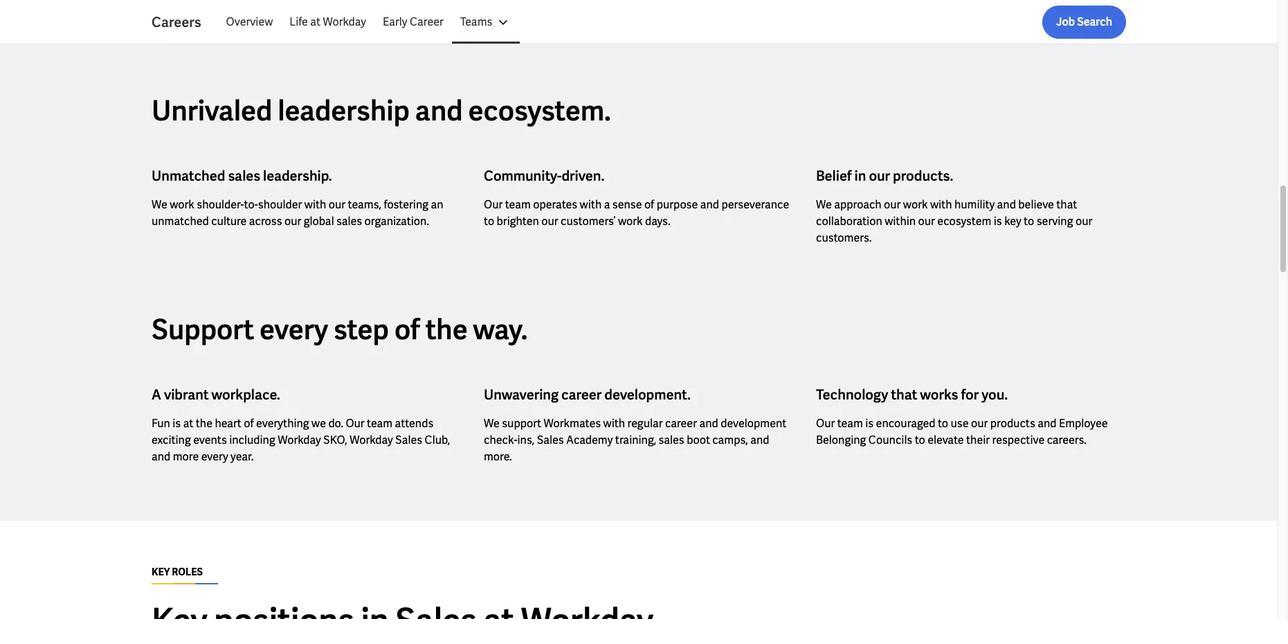 Task type: vqa. For each thing, say whether or not it's contained in the screenshot.
across
yes



Task type: describe. For each thing, give the bounding box(es) containing it.
year.
[[231, 450, 254, 464]]

sense
[[613, 198, 642, 212]]

we for unwavering career development.
[[484, 416, 500, 431]]

that inside we approach our work with humility and believe that collaboration within our ecosystem is key to serving our customers.
[[1057, 198, 1078, 212]]

1 vertical spatial that
[[892, 386, 918, 404]]

customers'
[[561, 214, 616, 229]]

early
[[383, 15, 408, 29]]

with inside we approach our work with humility and believe that collaboration within our ecosystem is key to serving our customers.
[[931, 198, 953, 212]]

a vibrant workplace.
[[152, 386, 280, 404]]

0 vertical spatial use
[[500, 9, 522, 27]]

menu containing overview
[[218, 6, 520, 39]]

products.
[[894, 167, 954, 185]]

belonging
[[817, 433, 867, 448]]

early career
[[383, 15, 444, 29]]

0 horizontal spatial career
[[562, 386, 602, 404]]

life at workday link
[[281, 6, 375, 39]]

respective
[[993, 433, 1045, 448]]

attends
[[395, 416, 434, 431]]

our team operates with a sense of purpose and perseverance to brighten our customers' work days.
[[484, 198, 790, 229]]

belief
[[817, 167, 852, 185]]

is inside "our team is encouraged to use our products and employee belonging councils to elevate their respective careers."
[[866, 416, 874, 431]]

at inside menu
[[311, 15, 321, 29]]

our for community-driven.
[[484, 198, 503, 212]]

work inside we approach our work with humility and believe that collaboration within our ecosystem is key to serving our customers.
[[904, 198, 928, 212]]

shoulder
[[258, 198, 302, 212]]

development
[[721, 416, 787, 431]]

team for technology
[[838, 416, 864, 431]]

50
[[332, 9, 348, 27]]

support every step of the way.
[[152, 312, 528, 348]]

sales inside the "we work shoulder-to-shoulder with our teams, fostering an unmatched culture across our global sales organization."
[[337, 214, 362, 229]]

technology that works for you.
[[817, 386, 1009, 404]]

organization.
[[365, 214, 429, 229]]

overview link
[[218, 6, 281, 39]]

works
[[921, 386, 959, 404]]

to inside our team operates with a sense of purpose and perseverance to brighten our customers' work days.
[[484, 214, 495, 229]]

a
[[152, 386, 161, 404]]

do.
[[329, 416, 344, 431]]

careers.
[[1048, 433, 1087, 448]]

careers
[[152, 13, 201, 31]]

early career link
[[375, 6, 452, 39]]

we for unmatched sales leadership.
[[152, 198, 167, 212]]

teams button
[[452, 6, 520, 39]]

and inside fun is at the heart of everything we do. our team attends exciting events including workday sko, workday sales club, and more every year.
[[152, 450, 171, 464]]

key
[[1005, 214, 1022, 229]]

our right "in"
[[869, 167, 891, 185]]

you.
[[982, 386, 1009, 404]]

every inside fun is at the heart of everything we do. our team attends exciting events including workday sko, workday sales club, and more every year.
[[201, 450, 228, 464]]

workday.
[[525, 9, 582, 27]]

approach
[[835, 198, 882, 212]]

within
[[885, 214, 916, 229]]

community-driven.
[[484, 167, 605, 185]]

belief in our products.
[[817, 167, 954, 185]]

leadership.
[[263, 167, 332, 185]]

global
[[304, 214, 334, 229]]

serving
[[1037, 214, 1074, 229]]

of fortune 500 and 70%+ top 50 fortune 500 companies use workday.
[[152, 9, 582, 27]]

overview
[[226, 15, 273, 29]]

step
[[334, 312, 389, 348]]

fostering
[[384, 198, 429, 212]]

careers link
[[152, 12, 218, 32]]

encouraged
[[877, 416, 936, 431]]

of inside fun is at the heart of everything we do. our team attends exciting events including workday sko, workday sales club, and more every year.
[[244, 416, 254, 431]]

our inside our team operates with a sense of purpose and perseverance to brighten our customers' work days.
[[542, 214, 559, 229]]

brighten
[[497, 214, 539, 229]]

more
[[173, 450, 199, 464]]

work inside the "we work shoulder-to-shoulder with our teams, fostering an unmatched culture across our global sales organization."
[[170, 198, 195, 212]]

0 vertical spatial the
[[426, 312, 468, 348]]

key
[[152, 566, 170, 579]]

workplace.
[[212, 386, 280, 404]]

our up global
[[329, 198, 346, 212]]

is inside fun is at the heart of everything we do. our team attends exciting events including workday sko, workday sales club, and more every year.
[[173, 416, 181, 431]]

teams,
[[348, 198, 382, 212]]

more.
[[484, 450, 512, 464]]

collaboration
[[817, 214, 883, 229]]

including
[[229, 433, 275, 448]]

2 500 from the left
[[402, 9, 425, 27]]

our right within
[[919, 214, 936, 229]]

sales inside we support workmates with regular career and development check-ins, sales academy training, sales boot camps, and more.
[[659, 433, 685, 448]]

way.
[[473, 312, 528, 348]]

development.
[[605, 386, 691, 404]]

life
[[290, 15, 308, 29]]

our down 'shoulder'
[[285, 214, 301, 229]]

we for belief in our products.
[[817, 198, 832, 212]]

everything
[[256, 416, 309, 431]]

across
[[249, 214, 282, 229]]

club,
[[425, 433, 450, 448]]

for
[[962, 386, 979, 404]]

leadership
[[278, 93, 410, 129]]

believe
[[1019, 198, 1055, 212]]

driven.
[[562, 167, 605, 185]]

fun
[[152, 416, 170, 431]]

academy
[[567, 433, 613, 448]]

with inside we support workmates with regular career and development check-ins, sales academy training, sales boot camps, and more.
[[604, 416, 626, 431]]

unmatched sales leadership.
[[152, 167, 332, 185]]

to-
[[244, 198, 258, 212]]

our inside "our team is encouraged to use our products and employee belonging councils to elevate their respective careers."
[[972, 416, 989, 431]]

2 fortune from the left
[[350, 9, 399, 27]]

to down encouraged
[[915, 433, 926, 448]]

shoulder-
[[197, 198, 244, 212]]

purpose
[[657, 198, 698, 212]]

job
[[1057, 15, 1076, 29]]

we
[[312, 416, 326, 431]]

heart
[[215, 416, 242, 431]]



Task type: locate. For each thing, give the bounding box(es) containing it.
70%+
[[271, 9, 305, 27]]

unwavering
[[484, 386, 559, 404]]

operates
[[533, 198, 578, 212]]

is right the fun
[[173, 416, 181, 431]]

unmatched
[[152, 167, 225, 185]]

sales
[[396, 433, 423, 448], [537, 433, 564, 448]]

fortune right 50
[[350, 9, 399, 27]]

1 horizontal spatial our
[[484, 198, 503, 212]]

0 horizontal spatial sales
[[228, 167, 261, 185]]

1 horizontal spatial use
[[951, 416, 969, 431]]

2 horizontal spatial is
[[994, 214, 1003, 229]]

workday
[[323, 15, 366, 29], [278, 433, 321, 448], [350, 433, 393, 448]]

0 horizontal spatial we
[[152, 198, 167, 212]]

0 vertical spatial every
[[260, 312, 328, 348]]

that up serving
[[1057, 198, 1078, 212]]

1 vertical spatial career
[[666, 416, 697, 431]]

we up unmatched at the left of page
[[152, 198, 167, 212]]

with
[[305, 198, 326, 212], [580, 198, 602, 212], [931, 198, 953, 212], [604, 416, 626, 431]]

1 horizontal spatial sales
[[337, 214, 362, 229]]

technology
[[817, 386, 889, 404]]

with up ecosystem
[[931, 198, 953, 212]]

in
[[855, 167, 867, 185]]

our up brighten
[[484, 198, 503, 212]]

1 sales from the left
[[396, 433, 423, 448]]

1 horizontal spatial the
[[426, 312, 468, 348]]

we inside we approach our work with humility and believe that collaboration within our ecosystem is key to serving our customers.
[[817, 198, 832, 212]]

camps,
[[713, 433, 749, 448]]

key roles
[[152, 566, 203, 579]]

with inside our team operates with a sense of purpose and perseverance to brighten our customers' work days.
[[580, 198, 602, 212]]

0 vertical spatial at
[[311, 15, 321, 29]]

that
[[1057, 198, 1078, 212], [892, 386, 918, 404]]

0 vertical spatial sales
[[228, 167, 261, 185]]

culture
[[211, 214, 247, 229]]

teams
[[460, 15, 493, 29]]

career inside we support workmates with regular career and development check-ins, sales academy training, sales boot camps, and more.
[[666, 416, 697, 431]]

regular
[[628, 416, 663, 431]]

support
[[152, 312, 254, 348]]

1 horizontal spatial at
[[311, 15, 321, 29]]

training,
[[616, 433, 657, 448]]

1 vertical spatial use
[[951, 416, 969, 431]]

is inside we approach our work with humility and believe that collaboration within our ecosystem is key to serving our customers.
[[994, 214, 1003, 229]]

menu
[[218, 6, 520, 39]]

every
[[260, 312, 328, 348], [201, 450, 228, 464]]

1 vertical spatial the
[[196, 416, 213, 431]]

to up elevate
[[938, 416, 949, 431]]

and inside "our team is encouraged to use our products and employee belonging councils to elevate their respective careers."
[[1038, 416, 1057, 431]]

team inside fun is at the heart of everything we do. our team attends exciting events including workday sko, workday sales club, and more every year.
[[367, 416, 393, 431]]

2 horizontal spatial our
[[817, 416, 835, 431]]

with left the a
[[580, 198, 602, 212]]

0 horizontal spatial our
[[346, 416, 365, 431]]

our down operates at the left top of the page
[[542, 214, 559, 229]]

0 horizontal spatial is
[[173, 416, 181, 431]]

fun is at the heart of everything we do. our team attends exciting events including workday sko, workday sales club, and more every year.
[[152, 416, 450, 464]]

our inside "our team is encouraged to use our products and employee belonging councils to elevate their respective careers."
[[817, 416, 835, 431]]

is up councils
[[866, 416, 874, 431]]

unrivaled leadership and ecosystem.
[[152, 93, 611, 129]]

our up within
[[884, 198, 901, 212]]

is
[[994, 214, 1003, 229], [173, 416, 181, 431], [866, 416, 874, 431]]

0 horizontal spatial at
[[183, 416, 193, 431]]

1 horizontal spatial that
[[1057, 198, 1078, 212]]

0 horizontal spatial sales
[[396, 433, 423, 448]]

at right life
[[311, 15, 321, 29]]

our
[[869, 167, 891, 185], [329, 198, 346, 212], [884, 198, 901, 212], [285, 214, 301, 229], [542, 214, 559, 229], [919, 214, 936, 229], [1076, 214, 1093, 229], [972, 416, 989, 431]]

1 500 from the left
[[219, 9, 242, 27]]

we inside we support workmates with regular career and development check-ins, sales academy training, sales boot camps, and more.
[[484, 416, 500, 431]]

with up training,
[[604, 416, 626, 431]]

with up global
[[305, 198, 326, 212]]

sales inside fun is at the heart of everything we do. our team attends exciting events including workday sko, workday sales club, and more every year.
[[396, 433, 423, 448]]

the
[[426, 312, 468, 348], [196, 416, 213, 431]]

2 vertical spatial sales
[[659, 433, 685, 448]]

list
[[218, 6, 1127, 39]]

at up exciting
[[183, 416, 193, 431]]

the left way.
[[426, 312, 468, 348]]

the up events
[[196, 416, 213, 431]]

perseverance
[[722, 198, 790, 212]]

1 horizontal spatial we
[[484, 416, 500, 431]]

2 horizontal spatial sales
[[659, 433, 685, 448]]

we work shoulder-to-shoulder with our teams, fostering an unmatched culture across our global sales organization.
[[152, 198, 444, 229]]

team
[[505, 198, 531, 212], [367, 416, 393, 431], [838, 416, 864, 431]]

ecosystem
[[938, 214, 992, 229]]

0 horizontal spatial fortune
[[167, 9, 216, 27]]

0 horizontal spatial work
[[170, 198, 195, 212]]

to right key
[[1024, 214, 1035, 229]]

team up belonging
[[838, 416, 864, 431]]

0 horizontal spatial the
[[196, 416, 213, 431]]

is left key
[[994, 214, 1003, 229]]

1 horizontal spatial 500
[[402, 9, 425, 27]]

our team is encouraged to use our products and employee belonging councils to elevate their respective careers.
[[817, 416, 1109, 448]]

unmatched
[[152, 214, 209, 229]]

we support workmates with regular career and development check-ins, sales academy training, sales boot camps, and more.
[[484, 416, 787, 464]]

0 horizontal spatial every
[[201, 450, 228, 464]]

2 horizontal spatial we
[[817, 198, 832, 212]]

days.
[[645, 214, 671, 229]]

list containing overview
[[218, 6, 1127, 39]]

our up the their
[[972, 416, 989, 431]]

2 horizontal spatial work
[[904, 198, 928, 212]]

job search link
[[1043, 6, 1127, 39]]

use inside "our team is encouraged to use our products and employee belonging councils to elevate their respective careers."
[[951, 416, 969, 431]]

of inside our team operates with a sense of purpose and perseverance to brighten our customers' work days.
[[645, 198, 655, 212]]

use right teams
[[500, 9, 522, 27]]

0 vertical spatial career
[[562, 386, 602, 404]]

sales up the to-
[[228, 167, 261, 185]]

life at workday
[[290, 15, 366, 29]]

our for technology that works for you.
[[817, 416, 835, 431]]

fortune left the overview
[[167, 9, 216, 27]]

with inside the "we work shoulder-to-shoulder with our teams, fostering an unmatched culture across our global sales organization."
[[305, 198, 326, 212]]

support
[[502, 416, 542, 431]]

vibrant
[[164, 386, 209, 404]]

sales down attends
[[396, 433, 423, 448]]

1 vertical spatial every
[[201, 450, 228, 464]]

boot
[[687, 433, 711, 448]]

events
[[193, 433, 227, 448]]

and inside our team operates with a sense of purpose and perseverance to brighten our customers' work days.
[[701, 198, 720, 212]]

unwavering career development.
[[484, 386, 691, 404]]

0 vertical spatial that
[[1057, 198, 1078, 212]]

1 horizontal spatial work
[[618, 214, 643, 229]]

ecosystem.
[[468, 93, 611, 129]]

the inside fun is at the heart of everything we do. our team attends exciting events including workday sko, workday sales club, and more every year.
[[196, 416, 213, 431]]

sko,
[[324, 433, 348, 448]]

career up "workmates"
[[562, 386, 602, 404]]

0 horizontal spatial team
[[367, 416, 393, 431]]

to left brighten
[[484, 214, 495, 229]]

and inside we approach our work with humility and believe that collaboration within our ecosystem is key to serving our customers.
[[998, 198, 1017, 212]]

team left attends
[[367, 416, 393, 431]]

career up boot
[[666, 416, 697, 431]]

we approach our work with humility and believe that collaboration within our ecosystem is key to serving our customers.
[[817, 198, 1093, 245]]

our inside fun is at the heart of everything we do. our team attends exciting events including workday sko, workday sales club, and more every year.
[[346, 416, 365, 431]]

every left step
[[260, 312, 328, 348]]

an
[[431, 198, 444, 212]]

work down sense
[[618, 214, 643, 229]]

councils
[[869, 433, 913, 448]]

top
[[308, 9, 329, 27]]

workmates
[[544, 416, 601, 431]]

1 vertical spatial at
[[183, 416, 193, 431]]

work
[[170, 198, 195, 212], [904, 198, 928, 212], [618, 214, 643, 229]]

career
[[410, 15, 444, 29]]

we up collaboration
[[817, 198, 832, 212]]

1 vertical spatial sales
[[337, 214, 362, 229]]

every down events
[[201, 450, 228, 464]]

and
[[245, 9, 268, 27], [415, 93, 463, 129], [701, 198, 720, 212], [998, 198, 1017, 212], [700, 416, 719, 431], [1038, 416, 1057, 431], [751, 433, 770, 448], [152, 450, 171, 464]]

that up encouraged
[[892, 386, 918, 404]]

sales right ins, on the left bottom
[[537, 433, 564, 448]]

0 horizontal spatial that
[[892, 386, 918, 404]]

work up within
[[904, 198, 928, 212]]

humility
[[955, 198, 995, 212]]

1 horizontal spatial sales
[[537, 433, 564, 448]]

sales inside we support workmates with regular career and development check-ins, sales academy training, sales boot camps, and more.
[[537, 433, 564, 448]]

2 horizontal spatial team
[[838, 416, 864, 431]]

their
[[967, 433, 990, 448]]

work up unmatched at the left of page
[[170, 198, 195, 212]]

to inside we approach our work with humility and believe that collaboration within our ecosystem is key to serving our customers.
[[1024, 214, 1035, 229]]

1 horizontal spatial career
[[666, 416, 697, 431]]

we inside the "we work shoulder-to-shoulder with our teams, fostering an unmatched culture across our global sales organization."
[[152, 198, 167, 212]]

our right do.
[[346, 416, 365, 431]]

our inside our team operates with a sense of purpose and perseverance to brighten our customers' work days.
[[484, 198, 503, 212]]

team inside our team operates with a sense of purpose and perseverance to brighten our customers' work days.
[[505, 198, 531, 212]]

1 horizontal spatial team
[[505, 198, 531, 212]]

at
[[311, 15, 321, 29], [183, 416, 193, 431]]

2 sales from the left
[[537, 433, 564, 448]]

use up elevate
[[951, 416, 969, 431]]

1 horizontal spatial every
[[260, 312, 328, 348]]

job search
[[1057, 15, 1113, 29]]

our right serving
[[1076, 214, 1093, 229]]

at inside fun is at the heart of everything we do. our team attends exciting events including workday sko, workday sales club, and more every year.
[[183, 416, 193, 431]]

team inside "our team is encouraged to use our products and employee belonging councils to elevate their respective careers."
[[838, 416, 864, 431]]

we up check-
[[484, 416, 500, 431]]

team up brighten
[[505, 198, 531, 212]]

work inside our team operates with a sense of purpose and perseverance to brighten our customers' work days.
[[618, 214, 643, 229]]

1 horizontal spatial is
[[866, 416, 874, 431]]

0 horizontal spatial 500
[[219, 9, 242, 27]]

ins,
[[518, 433, 535, 448]]

1 fortune from the left
[[167, 9, 216, 27]]

our up belonging
[[817, 416, 835, 431]]

to
[[484, 214, 495, 229], [1024, 214, 1035, 229], [938, 416, 949, 431], [915, 433, 926, 448]]

0 horizontal spatial use
[[500, 9, 522, 27]]

products
[[991, 416, 1036, 431]]

employee
[[1060, 416, 1109, 431]]

sales left boot
[[659, 433, 685, 448]]

customers.
[[817, 231, 872, 245]]

500
[[219, 9, 242, 27], [402, 9, 425, 27]]

team for community-
[[505, 198, 531, 212]]

career
[[562, 386, 602, 404], [666, 416, 697, 431]]

sales down teams,
[[337, 214, 362, 229]]

we
[[152, 198, 167, 212], [817, 198, 832, 212], [484, 416, 500, 431]]

elevate
[[928, 433, 965, 448]]

search
[[1078, 15, 1113, 29]]

1 horizontal spatial fortune
[[350, 9, 399, 27]]



